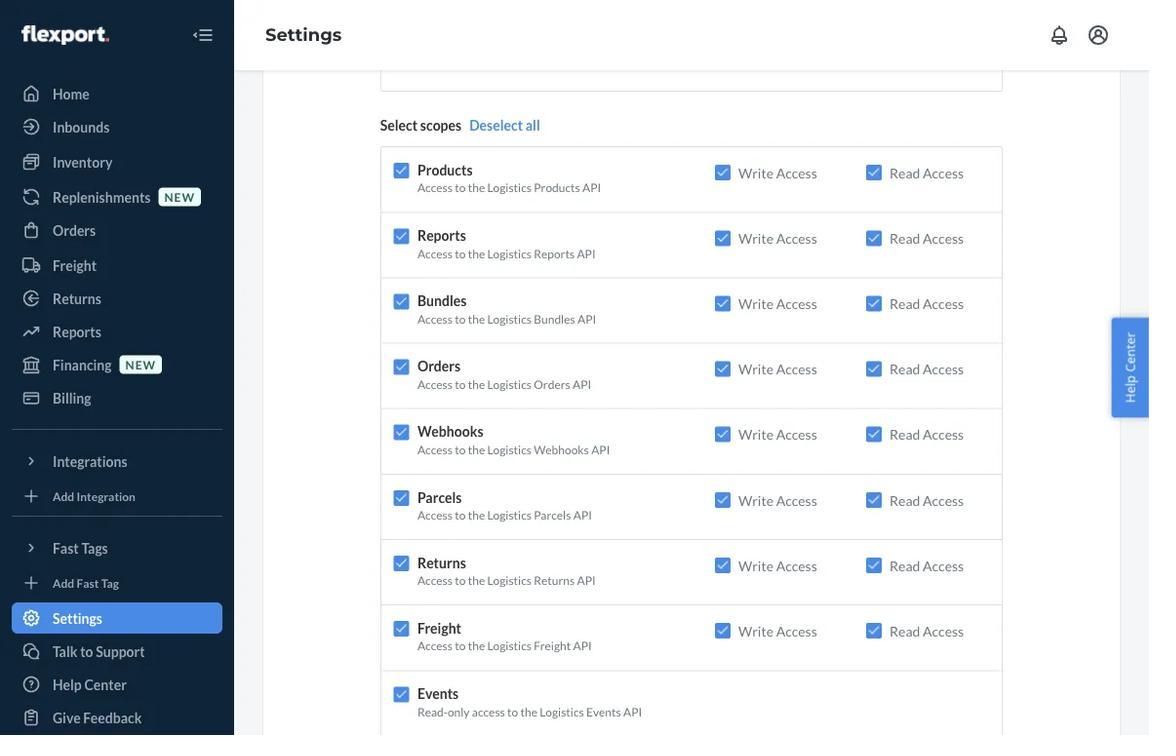 Task type: locate. For each thing, give the bounding box(es) containing it.
logistics inside webhooks access to the logistics webhooks api
[[488, 443, 532, 457]]

logistics inside returns access to the logistics returns api
[[488, 574, 532, 588]]

orders access to the logistics orders api
[[418, 358, 592, 391]]

add down fast tags at bottom left
[[53, 576, 74, 590]]

1 horizontal spatial reports
[[418, 227, 466, 244]]

2 horizontal spatial returns
[[534, 574, 575, 588]]

logistics up webhooks access to the logistics webhooks api
[[488, 377, 532, 391]]

orders down the bundles access to the logistics bundles api
[[418, 358, 461, 375]]

1 horizontal spatial events
[[587, 705, 621, 719]]

read access for parcels
[[890, 492, 964, 509]]

to inside parcels access to the logistics parcels api
[[455, 508, 466, 522]]

bundles
[[418, 293, 467, 309], [534, 312, 575, 326]]

2 horizontal spatial orders
[[534, 377, 571, 391]]

logistics inside the bundles access to the logistics bundles api
[[488, 312, 532, 326]]

logistics inside orders access to the logistics orders api
[[488, 377, 532, 391]]

1 read from the top
[[890, 165, 921, 181]]

the inside freight access to the logistics freight api
[[468, 639, 485, 654]]

to for webhooks
[[455, 443, 466, 457]]

1 vertical spatial orders
[[418, 358, 461, 375]]

8 read from the top
[[890, 623, 921, 640]]

write for orders
[[739, 361, 774, 378]]

api inside parcels access to the logistics parcels api
[[574, 508, 592, 522]]

to
[[455, 181, 466, 195], [455, 246, 466, 260], [455, 312, 466, 326], [455, 377, 466, 391], [455, 443, 466, 457], [455, 508, 466, 522], [455, 574, 466, 588], [455, 639, 466, 654], [80, 644, 93, 660], [508, 705, 519, 719]]

the inside events read-only access to the logistics events api
[[521, 705, 538, 719]]

logistics inside parcels access to the logistics parcels api
[[488, 508, 532, 522]]

access inside products access to the logistics products api
[[418, 181, 453, 195]]

help center inside 'link'
[[53, 677, 127, 693]]

2 write from the top
[[739, 230, 774, 247]]

0 vertical spatial help
[[1122, 376, 1139, 403]]

logistics for freight
[[488, 639, 532, 654]]

1 vertical spatial center
[[84, 677, 127, 693]]

read for freight
[[890, 623, 921, 640]]

fast left tag
[[77, 576, 99, 590]]

returns down freight link
[[53, 290, 101, 307]]

1 horizontal spatial webhooks
[[534, 443, 589, 457]]

0 vertical spatial add
[[53, 489, 74, 504]]

to inside freight access to the logistics freight api
[[455, 639, 466, 654]]

the inside webhooks access to the logistics webhooks api
[[468, 443, 485, 457]]

billing link
[[12, 383, 223, 414]]

1 vertical spatial webhooks
[[534, 443, 589, 457]]

the for orders
[[468, 377, 485, 391]]

0 vertical spatial orders
[[53, 222, 96, 239]]

the right access
[[521, 705, 538, 719]]

1 vertical spatial parcels
[[534, 508, 571, 522]]

7 read from the top
[[890, 558, 921, 574]]

1 vertical spatial help center
[[53, 677, 127, 693]]

to inside returns access to the logistics returns api
[[455, 574, 466, 588]]

to for products
[[455, 181, 466, 195]]

0 vertical spatial fast
[[53, 540, 79, 557]]

logistics up events read-only access to the logistics events api
[[488, 639, 532, 654]]

to for freight
[[455, 639, 466, 654]]

integration
[[77, 489, 136, 504]]

0 horizontal spatial reports
[[53, 324, 101, 340]]

logistics up returns access to the logistics returns api
[[488, 508, 532, 522]]

the up returns access to the logistics returns api
[[468, 508, 485, 522]]

api inside orders access to the logistics orders api
[[573, 377, 592, 391]]

bundles down the reports access to the logistics reports api
[[418, 293, 467, 309]]

0 horizontal spatial webhooks
[[418, 424, 484, 440]]

fast inside fast tags dropdown button
[[53, 540, 79, 557]]

0 horizontal spatial new
[[125, 358, 156, 372]]

1 horizontal spatial parcels
[[534, 508, 571, 522]]

write access for webhooks
[[739, 427, 818, 443]]

2 add from the top
[[53, 576, 74, 590]]

reports for reports access to the logistics reports api
[[418, 227, 466, 244]]

write
[[739, 165, 774, 181], [739, 230, 774, 247], [739, 296, 774, 312], [739, 361, 774, 378], [739, 427, 774, 443], [739, 492, 774, 509], [739, 558, 774, 574], [739, 623, 774, 640]]

the for parcels
[[468, 508, 485, 522]]

reports down products access to the logistics products api at the top of page
[[418, 227, 466, 244]]

access
[[777, 165, 818, 181], [923, 165, 964, 181], [418, 181, 453, 195], [777, 230, 818, 247], [923, 230, 964, 247], [418, 246, 453, 260], [777, 296, 818, 312], [923, 296, 964, 312], [418, 312, 453, 326], [777, 361, 818, 378], [923, 361, 964, 378], [418, 377, 453, 391], [777, 427, 818, 443], [923, 427, 964, 443], [418, 443, 453, 457], [777, 492, 818, 509], [923, 492, 964, 509], [418, 508, 453, 522], [777, 558, 818, 574], [923, 558, 964, 574], [418, 574, 453, 588], [777, 623, 818, 640], [923, 623, 964, 640], [418, 639, 453, 654]]

2 vertical spatial orders
[[534, 377, 571, 391]]

the up the bundles access to the logistics bundles api
[[468, 246, 485, 260]]

to inside events read-only access to the logistics events api
[[508, 705, 519, 719]]

1 vertical spatial help
[[53, 677, 82, 693]]

fast left tags
[[53, 540, 79, 557]]

2 vertical spatial reports
[[53, 324, 101, 340]]

1 horizontal spatial returns
[[418, 555, 466, 571]]

7 write from the top
[[739, 558, 774, 574]]

1 horizontal spatial orders
[[418, 358, 461, 375]]

the up parcels access to the logistics parcels api
[[468, 443, 485, 457]]

1 vertical spatial settings link
[[12, 603, 223, 634]]

1 horizontal spatial center
[[1122, 332, 1139, 372]]

the inside returns access to the logistics returns api
[[468, 574, 485, 588]]

3 read from the top
[[890, 296, 921, 312]]

to up returns access to the logistics returns api
[[455, 508, 466, 522]]

freight link
[[12, 250, 223, 281]]

the inside products access to the logistics products api
[[468, 181, 485, 195]]

0 horizontal spatial help
[[53, 677, 82, 693]]

write access for reports
[[739, 230, 818, 247]]

to up freight access to the logistics freight api
[[455, 574, 466, 588]]

freight for freight
[[53, 257, 97, 274]]

1 horizontal spatial settings
[[265, 24, 342, 46]]

5 write access from the top
[[739, 427, 818, 443]]

8 write access from the top
[[739, 623, 818, 640]]

0 vertical spatial webhooks
[[418, 424, 484, 440]]

api inside returns access to the logistics returns api
[[577, 574, 596, 588]]

0 vertical spatial new
[[164, 190, 195, 204]]

reports access to the logistics reports api
[[418, 227, 596, 260]]

freight
[[53, 257, 97, 274], [418, 620, 462, 637], [534, 639, 571, 654]]

to inside orders access to the logistics orders api
[[455, 377, 466, 391]]

settings
[[265, 24, 342, 46], [53, 610, 102, 627]]

to right access
[[508, 705, 519, 719]]

integrations button
[[12, 446, 223, 477]]

1 vertical spatial freight
[[418, 620, 462, 637]]

8 write from the top
[[739, 623, 774, 640]]

webhooks
[[418, 424, 484, 440], [534, 443, 589, 457]]

reports link
[[12, 316, 223, 347]]

inbounds link
[[12, 111, 223, 142]]

reports inside "link"
[[53, 324, 101, 340]]

2 read access from the top
[[890, 230, 964, 247]]

logistics up freight access to the logistics freight api
[[488, 574, 532, 588]]

3 write access from the top
[[739, 296, 818, 312]]

freight up read-
[[418, 620, 462, 637]]

0 vertical spatial reports
[[418, 227, 466, 244]]

to up parcels access to the logistics parcels api
[[455, 443, 466, 457]]

0 horizontal spatial returns
[[53, 290, 101, 307]]

write for bundles
[[739, 296, 774, 312]]

logistics up the reports access to the logistics reports api
[[488, 181, 532, 195]]

products down scopes
[[418, 162, 473, 178]]

reports
[[418, 227, 466, 244], [534, 246, 575, 260], [53, 324, 101, 340]]

products down all
[[534, 181, 580, 195]]

1 vertical spatial add
[[53, 576, 74, 590]]

the inside the reports access to the logistics reports api
[[468, 246, 485, 260]]

7 write access from the top
[[739, 558, 818, 574]]

logistics inside freight access to the logistics freight api
[[488, 639, 532, 654]]

to up the bundles access to the logistics bundles api
[[455, 246, 466, 260]]

webhooks down orders access to the logistics orders api
[[418, 424, 484, 440]]

1 vertical spatial new
[[125, 358, 156, 372]]

returns down parcels access to the logistics parcels api
[[418, 555, 466, 571]]

access inside the reports access to the logistics reports api
[[418, 246, 453, 260]]

orders
[[53, 222, 96, 239], [418, 358, 461, 375], [534, 377, 571, 391]]

returns inside "link"
[[53, 290, 101, 307]]

to inside products access to the logistics products api
[[455, 181, 466, 195]]

0 vertical spatial returns
[[53, 290, 101, 307]]

api inside products access to the logistics products api
[[583, 181, 601, 195]]

add left integration
[[53, 489, 74, 504]]

logistics right access
[[540, 705, 584, 719]]

0 vertical spatial settings link
[[265, 24, 342, 46]]

None checkbox
[[394, 163, 409, 179], [394, 229, 409, 244], [867, 231, 882, 246], [394, 294, 409, 310], [715, 296, 731, 312], [867, 362, 882, 377], [394, 425, 409, 441], [715, 427, 731, 443], [394, 491, 409, 506], [715, 493, 731, 508], [867, 493, 882, 508], [394, 622, 409, 637], [867, 624, 882, 639], [394, 687, 409, 703], [394, 163, 409, 179], [394, 229, 409, 244], [867, 231, 882, 246], [394, 294, 409, 310], [715, 296, 731, 312], [867, 362, 882, 377], [394, 425, 409, 441], [715, 427, 731, 443], [394, 491, 409, 506], [715, 493, 731, 508], [867, 493, 882, 508], [394, 622, 409, 637], [867, 624, 882, 639], [394, 687, 409, 703]]

1 vertical spatial settings
[[53, 610, 102, 627]]

the up webhooks access to the logistics webhooks api
[[468, 377, 485, 391]]

returns for returns
[[53, 290, 101, 307]]

1 read access from the top
[[890, 165, 964, 181]]

freight up returns "link"
[[53, 257, 97, 274]]

center
[[1122, 332, 1139, 372], [84, 677, 127, 693]]

the inside orders access to the logistics orders api
[[468, 377, 485, 391]]

orders up webhooks access to the logistics webhooks api
[[534, 377, 571, 391]]

3 read access from the top
[[890, 296, 964, 312]]

1 horizontal spatial new
[[164, 190, 195, 204]]

read access for bundles
[[890, 296, 964, 312]]

give feedback button
[[12, 703, 223, 734]]

4 write access from the top
[[739, 361, 818, 378]]

help center
[[1122, 332, 1139, 403], [53, 677, 127, 693]]

orders inside orders link
[[53, 222, 96, 239]]

home link
[[12, 78, 223, 109]]

0 vertical spatial parcels
[[418, 489, 462, 506]]

read for parcels
[[890, 492, 921, 509]]

tags
[[81, 540, 108, 557]]

the up orders access to the logistics orders api
[[468, 312, 485, 326]]

api
[[583, 181, 601, 195], [577, 246, 596, 260], [578, 312, 596, 326], [573, 377, 592, 391], [592, 443, 610, 457], [574, 508, 592, 522], [577, 574, 596, 588], [573, 639, 592, 654], [624, 705, 642, 719]]

tag
[[101, 576, 119, 590]]

returns
[[53, 290, 101, 307], [418, 555, 466, 571], [534, 574, 575, 588]]

products
[[418, 162, 473, 178], [534, 181, 580, 195]]

the up access
[[468, 639, 485, 654]]

the for freight
[[468, 639, 485, 654]]

new down the reports "link"
[[125, 358, 156, 372]]

parcels
[[418, 489, 462, 506], [534, 508, 571, 522]]

the up the reports access to the logistics reports api
[[468, 181, 485, 195]]

read access for products
[[890, 165, 964, 181]]

to inside the bundles access to the logistics bundles api
[[455, 312, 466, 326]]

3 write from the top
[[739, 296, 774, 312]]

the for returns
[[468, 574, 485, 588]]

2 write access from the top
[[739, 230, 818, 247]]

write access for bundles
[[739, 296, 818, 312]]

6 read from the top
[[890, 492, 921, 509]]

0 horizontal spatial freight
[[53, 257, 97, 274]]

to for bundles
[[455, 312, 466, 326]]

8 read access from the top
[[890, 623, 964, 640]]

write access for returns
[[739, 558, 818, 574]]

freight up events read-only access to the logistics events api
[[534, 639, 571, 654]]

write access
[[739, 165, 818, 181], [739, 230, 818, 247], [739, 296, 818, 312], [739, 361, 818, 378], [739, 427, 818, 443], [739, 492, 818, 509], [739, 558, 818, 574], [739, 623, 818, 640]]

add fast tag
[[53, 576, 119, 590]]

write for parcels
[[739, 492, 774, 509]]

returns for returns access to the logistics returns api
[[418, 555, 466, 571]]

logistics inside events read-only access to the logistics events api
[[540, 705, 584, 719]]

logistics inside products access to the logistics products api
[[488, 181, 532, 195]]

None text field
[[380, 53, 1003, 92]]

settings link
[[265, 24, 342, 46], [12, 603, 223, 634]]

6 read access from the top
[[890, 492, 964, 509]]

fast inside add fast tag link
[[77, 576, 99, 590]]

2 horizontal spatial freight
[[534, 639, 571, 654]]

read for bundles
[[890, 296, 921, 312]]

7 read access from the top
[[890, 558, 964, 574]]

1 vertical spatial products
[[534, 181, 580, 195]]

to inside the reports access to the logistics reports api
[[455, 246, 466, 260]]

0 vertical spatial bundles
[[418, 293, 467, 309]]

4 read access from the top
[[890, 361, 964, 378]]

add
[[53, 489, 74, 504], [53, 576, 74, 590]]

fast tags button
[[12, 533, 223, 564]]

new for financing
[[125, 358, 156, 372]]

logistics up parcels access to the logistics parcels api
[[488, 443, 532, 457]]

to right talk
[[80, 644, 93, 660]]

2 horizontal spatial reports
[[534, 246, 575, 260]]

logistics for orders
[[488, 377, 532, 391]]

only
[[448, 705, 470, 719]]

reports up the bundles access to the logistics bundles api
[[534, 246, 575, 260]]

returns access to the logistics returns api
[[418, 555, 596, 588]]

api inside the reports access to the logistics reports api
[[577, 246, 596, 260]]

logistics
[[488, 181, 532, 195], [488, 246, 532, 260], [488, 312, 532, 326], [488, 377, 532, 391], [488, 443, 532, 457], [488, 508, 532, 522], [488, 574, 532, 588], [488, 639, 532, 654], [540, 705, 584, 719]]

close navigation image
[[191, 23, 215, 47]]

logistics up the bundles access to the logistics bundles api
[[488, 246, 532, 260]]

0 horizontal spatial parcels
[[418, 489, 462, 506]]

1 vertical spatial returns
[[418, 555, 466, 571]]

select
[[380, 117, 418, 133]]

events
[[418, 686, 459, 702], [587, 705, 621, 719]]

help center link
[[12, 670, 223, 701]]

help
[[1122, 376, 1139, 403], [53, 677, 82, 693]]

read access
[[890, 165, 964, 181], [890, 230, 964, 247], [890, 296, 964, 312], [890, 361, 964, 378], [890, 427, 964, 443], [890, 492, 964, 509], [890, 558, 964, 574], [890, 623, 964, 640]]

talk
[[53, 644, 78, 660]]

None checkbox
[[715, 165, 731, 181], [867, 165, 882, 181], [715, 231, 731, 246], [867, 296, 882, 312], [394, 360, 409, 375], [715, 362, 731, 377], [867, 427, 882, 443], [394, 556, 409, 572], [715, 558, 731, 574], [867, 558, 882, 574], [715, 624, 731, 639], [715, 165, 731, 181], [867, 165, 882, 181], [715, 231, 731, 246], [867, 296, 882, 312], [394, 360, 409, 375], [715, 362, 731, 377], [867, 427, 882, 443], [394, 556, 409, 572], [715, 558, 731, 574], [867, 558, 882, 574], [715, 624, 731, 639]]

0 vertical spatial freight
[[53, 257, 97, 274]]

1 write from the top
[[739, 165, 774, 181]]

read
[[890, 165, 921, 181], [890, 230, 921, 247], [890, 296, 921, 312], [890, 361, 921, 378], [890, 427, 921, 443], [890, 492, 921, 509], [890, 558, 921, 574], [890, 623, 921, 640]]

to for parcels
[[455, 508, 466, 522]]

5 read access from the top
[[890, 427, 964, 443]]

api for orders
[[573, 377, 592, 391]]

help inside button
[[1122, 376, 1139, 403]]

access
[[472, 705, 505, 719]]

1 vertical spatial fast
[[77, 576, 99, 590]]

0 vertical spatial help center
[[1122, 332, 1139, 403]]

2 vertical spatial freight
[[534, 639, 571, 654]]

to down select scopes deselect all
[[455, 181, 466, 195]]

deselect all button
[[470, 115, 540, 135]]

read-
[[418, 705, 448, 719]]

webhooks up parcels access to the logistics parcels api
[[534, 443, 589, 457]]

write access for parcels
[[739, 492, 818, 509]]

fast
[[53, 540, 79, 557], [77, 576, 99, 590]]

4 read from the top
[[890, 361, 921, 378]]

5 read from the top
[[890, 427, 921, 443]]

1 write access from the top
[[739, 165, 818, 181]]

write access for products
[[739, 165, 818, 181]]

logistics inside the reports access to the logistics reports api
[[488, 246, 532, 260]]

1 horizontal spatial help
[[1122, 376, 1139, 403]]

freight access to the logistics freight api
[[418, 620, 592, 654]]

api for products
[[583, 181, 601, 195]]

to up orders access to the logistics orders api
[[455, 312, 466, 326]]

the
[[468, 181, 485, 195], [468, 246, 485, 260], [468, 312, 485, 326], [468, 377, 485, 391], [468, 443, 485, 457], [468, 508, 485, 522], [468, 574, 485, 588], [468, 639, 485, 654], [521, 705, 538, 719]]

add for add fast tag
[[53, 576, 74, 590]]

write access for freight
[[739, 623, 818, 640]]

access inside freight access to the logistics freight api
[[418, 639, 453, 654]]

reports up financing
[[53, 324, 101, 340]]

0 horizontal spatial orders
[[53, 222, 96, 239]]

help inside 'link'
[[53, 677, 82, 693]]

to up the only
[[455, 639, 466, 654]]

to inside webhooks access to the logistics webhooks api
[[455, 443, 466, 457]]

logistics for webhooks
[[488, 443, 532, 457]]

new
[[164, 190, 195, 204], [125, 358, 156, 372]]

api inside freight access to the logistics freight api
[[573, 639, 592, 654]]

to up webhooks access to the logistics webhooks api
[[455, 377, 466, 391]]

read access for freight
[[890, 623, 964, 640]]

4 write from the top
[[739, 361, 774, 378]]

help center button
[[1112, 318, 1150, 418]]

write for freight
[[739, 623, 774, 640]]

api for parcels
[[574, 508, 592, 522]]

bundles up orders access to the logistics orders api
[[534, 312, 575, 326]]

0 horizontal spatial center
[[84, 677, 127, 693]]

0 vertical spatial settings
[[265, 24, 342, 46]]

5 write from the top
[[739, 427, 774, 443]]

1 horizontal spatial freight
[[418, 620, 462, 637]]

center inside the help center button
[[1122, 332, 1139, 372]]

the inside the bundles access to the logistics bundles api
[[468, 312, 485, 326]]

1 horizontal spatial help center
[[1122, 332, 1139, 403]]

parcels up returns access to the logistics returns api
[[534, 508, 571, 522]]

read for returns
[[890, 558, 921, 574]]

0 horizontal spatial events
[[418, 686, 459, 702]]

6 write access from the top
[[739, 492, 818, 509]]

new up orders link at the top left of the page
[[164, 190, 195, 204]]

api inside webhooks access to the logistics webhooks api
[[592, 443, 610, 457]]

2 read from the top
[[890, 230, 921, 247]]

1 vertical spatial bundles
[[534, 312, 575, 326]]

parcels access to the logistics parcels api
[[418, 489, 592, 522]]

read for orders
[[890, 361, 921, 378]]

api inside the bundles access to the logistics bundles api
[[578, 312, 596, 326]]

1 add from the top
[[53, 489, 74, 504]]

flexport logo image
[[21, 25, 109, 45]]

orders down the replenishments
[[53, 222, 96, 239]]

1 horizontal spatial bundles
[[534, 312, 575, 326]]

0 horizontal spatial help center
[[53, 677, 127, 693]]

logistics up orders access to the logistics orders api
[[488, 312, 532, 326]]

parcels down webhooks access to the logistics webhooks api
[[418, 489, 462, 506]]

0 vertical spatial center
[[1122, 332, 1139, 372]]

6 write from the top
[[739, 492, 774, 509]]

api for freight
[[573, 639, 592, 654]]

returns up freight access to the logistics freight api
[[534, 574, 575, 588]]

1 horizontal spatial products
[[534, 181, 580, 195]]

the inside parcels access to the logistics parcels api
[[468, 508, 485, 522]]

the up freight access to the logistics freight api
[[468, 574, 485, 588]]

0 vertical spatial products
[[418, 162, 473, 178]]

api for bundles
[[578, 312, 596, 326]]



Task type: vqa. For each thing, say whether or not it's contained in the screenshot.


Task type: describe. For each thing, give the bounding box(es) containing it.
integrations
[[53, 453, 127, 470]]

scopes
[[421, 117, 462, 133]]

new for replenishments
[[164, 190, 195, 204]]

inventory
[[53, 154, 113, 170]]

all
[[526, 117, 540, 133]]

open account menu image
[[1087, 23, 1111, 47]]

add integration
[[53, 489, 136, 504]]

add fast tag link
[[12, 572, 223, 595]]

logistics for products
[[488, 181, 532, 195]]

1 vertical spatial events
[[587, 705, 621, 719]]

support
[[96, 644, 145, 660]]

financing
[[53, 357, 112, 373]]

inventory link
[[12, 146, 223, 178]]

to for orders
[[455, 377, 466, 391]]

1 vertical spatial reports
[[534, 246, 575, 260]]

api for returns
[[577, 574, 596, 588]]

to for reports
[[455, 246, 466, 260]]

the for webhooks
[[468, 443, 485, 457]]

api for reports
[[577, 246, 596, 260]]

add for add integration
[[53, 489, 74, 504]]

0 vertical spatial events
[[418, 686, 459, 702]]

freight for freight access to the logistics freight api
[[418, 620, 462, 637]]

orders for orders access to the logistics orders api
[[418, 358, 461, 375]]

billing
[[53, 390, 91, 406]]

reports for reports
[[53, 324, 101, 340]]

access inside parcels access to the logistics parcels api
[[418, 508, 453, 522]]

products access to the logistics products api
[[418, 162, 601, 195]]

read for webhooks
[[890, 427, 921, 443]]

help center inside button
[[1122, 332, 1139, 403]]

access inside the bundles access to the logistics bundles api
[[418, 312, 453, 326]]

the for products
[[468, 181, 485, 195]]

home
[[53, 85, 90, 102]]

write for returns
[[739, 558, 774, 574]]

inbounds
[[53, 119, 110, 135]]

logistics for reports
[[488, 246, 532, 260]]

logistics for bundles
[[488, 312, 532, 326]]

1 horizontal spatial settings link
[[265, 24, 342, 46]]

0 horizontal spatial bundles
[[418, 293, 467, 309]]

webhooks access to the logistics webhooks api
[[418, 424, 610, 457]]

read access for webhooks
[[890, 427, 964, 443]]

add integration link
[[12, 485, 223, 508]]

0 horizontal spatial settings
[[53, 610, 102, 627]]

access inside orders access to the logistics orders api
[[418, 377, 453, 391]]

the for reports
[[468, 246, 485, 260]]

access inside webhooks access to the logistics webhooks api
[[418, 443, 453, 457]]

write for webhooks
[[739, 427, 774, 443]]

open notifications image
[[1048, 23, 1072, 47]]

give
[[53, 710, 81, 727]]

fast tags
[[53, 540, 108, 557]]

logistics for returns
[[488, 574, 532, 588]]

read access for orders
[[890, 361, 964, 378]]

orders link
[[12, 215, 223, 246]]

talk to support
[[53, 644, 145, 660]]

to for returns
[[455, 574, 466, 588]]

access inside returns access to the logistics returns api
[[418, 574, 453, 588]]

api for webhooks
[[592, 443, 610, 457]]

center inside the help center 'link'
[[84, 677, 127, 693]]

deselect
[[470, 117, 523, 133]]

write for reports
[[739, 230, 774, 247]]

events read-only access to the logistics events api
[[418, 686, 642, 719]]

select scopes deselect all
[[380, 117, 540, 133]]

0 horizontal spatial settings link
[[12, 603, 223, 634]]

write access for orders
[[739, 361, 818, 378]]

returns link
[[12, 283, 223, 314]]

orders for orders
[[53, 222, 96, 239]]

replenishments
[[53, 189, 151, 205]]

read access for reports
[[890, 230, 964, 247]]

write for products
[[739, 165, 774, 181]]

read access for returns
[[890, 558, 964, 574]]

2 vertical spatial returns
[[534, 574, 575, 588]]

logistics for parcels
[[488, 508, 532, 522]]

read for reports
[[890, 230, 921, 247]]

read for products
[[890, 165, 921, 181]]

bundles access to the logistics bundles api
[[418, 293, 596, 326]]

talk to support link
[[12, 636, 223, 668]]

the for bundles
[[468, 312, 485, 326]]

feedback
[[83, 710, 142, 727]]

give feedback
[[53, 710, 142, 727]]

0 horizontal spatial products
[[418, 162, 473, 178]]

api inside events read-only access to the logistics events api
[[624, 705, 642, 719]]



